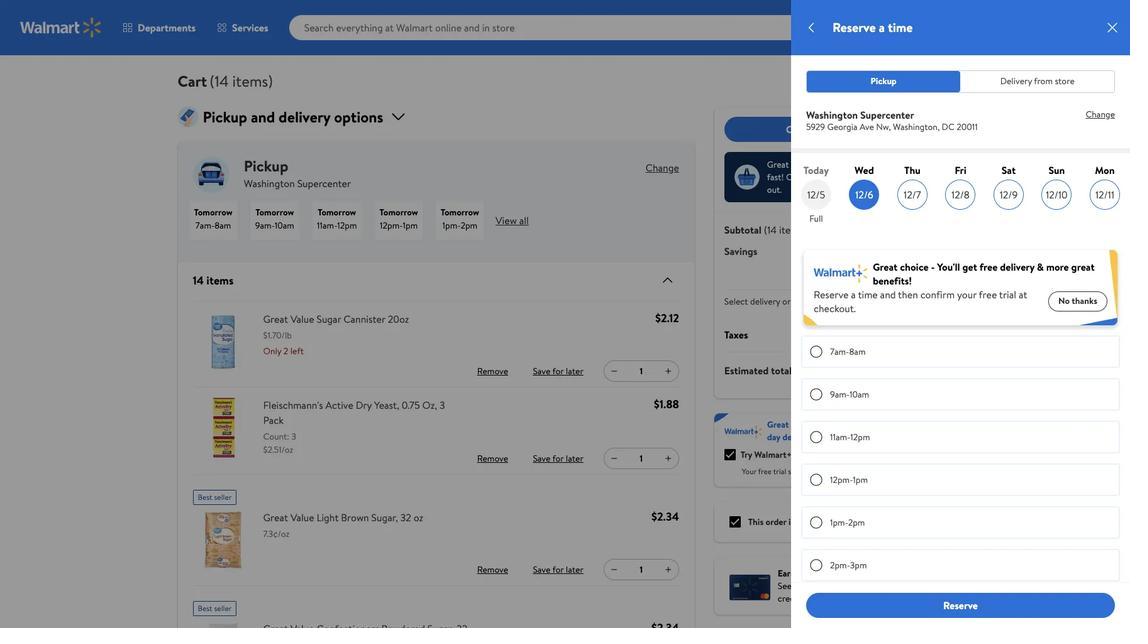 Task type: describe. For each thing, give the bounding box(es) containing it.
3 remove button from the top
[[473, 560, 513, 580]]

1 vertical spatial change button
[[646, 161, 679, 175]]

- inside great choice - you'll get free delivery & more great benefits!
[[931, 260, 935, 274]]

remove button for $1.88
[[473, 449, 513, 469]]

save for later button for $1.88
[[530, 449, 586, 469]]

2pm-3pm
[[830, 559, 867, 572]]

1pm-2pm
[[830, 517, 865, 529]]

tomorrow for 2pm
[[441, 206, 479, 219]]

cart
[[178, 70, 207, 92]]

items) for subtotal (14 items)
[[779, 223, 806, 237]]

learn how
[[820, 593, 859, 606]]

great value light brown sugar, 32 oz 7.3¢/oz
[[263, 511, 423, 541]]

time for reserve a time
[[888, 19, 913, 36]]

this order is a gift.
[[748, 516, 819, 529]]

sun
[[1049, 163, 1065, 177]]

pickup button
[[807, 71, 961, 92]]

$78.84 for estimated total
[[909, 363, 942, 379]]

0 vertical spatial -
[[908, 245, 912, 258]]

continue
[[786, 123, 826, 136]]

or
[[782, 296, 791, 308]]

back
[[830, 568, 848, 580]]

0 horizontal spatial 3
[[291, 431, 296, 443]]

1 for $2.12
[[640, 365, 643, 378]]

reserve a time
[[833, 19, 913, 36]]

12pm-1pm radio
[[810, 474, 823, 486]]

7am- inside tomorrow 7am-8am
[[195, 219, 215, 232]]

12/10 button
[[1042, 180, 1072, 210]]

for for the increase quantity great value sugar cannister 20oz, current quantity 1 icon
[[552, 365, 564, 378]]

reserve for reserve
[[943, 599, 978, 613]]

and
[[880, 288, 896, 302]]

save for later button for $2.12
[[530, 362, 586, 382]]

confirm
[[920, 288, 955, 302]]

3pm
[[850, 559, 867, 572]]

1pm-2pm radio
[[810, 517, 823, 529]]

check
[[786, 171, 810, 184]]

12/8 button
[[946, 180, 976, 210]]

at inside reserve a time and then confirm your free trial at checkout.
[[1019, 288, 1027, 302]]

great value sugar cannister 20oz $1.70/lb only 2  left
[[263, 313, 409, 358]]

9am- inside reserve a time dialog
[[830, 388, 850, 401]]

fleischmann's active dry yeast, 0.75 oz, 3 pack count: 3 $2.51/oz
[[263, 399, 445, 457]]

tomorrow for 8am
[[194, 206, 232, 219]]

choice!
[[791, 419, 819, 431]]

$2.34
[[652, 509, 679, 525]]

7.3¢/oz
[[263, 528, 289, 541]]

pickup inside button
[[871, 75, 897, 87]]

sugar for cannister
[[317, 313, 341, 326]]

9am-10am radio
[[810, 388, 823, 401]]

washington for washington supercenter 5929 georgia ave nw, washington, dc 20011
[[806, 108, 858, 122]]

subtotal
[[724, 223, 761, 237]]

seller for great value confectioners powdered sugar, 32 oz, with add-on services, 7.3¢/oz, 1 in cart image
[[214, 604, 232, 614]]

save for $2.12
[[533, 365, 551, 378]]

12/9
[[1000, 188, 1018, 202]]

1pm- inside reserve a time dialog
[[830, 517, 848, 529]]

11am- inside reserve a time dialog
[[830, 431, 850, 444]]

estimated total
[[724, 364, 792, 378]]

a up pickup button
[[879, 19, 885, 36]]

great value sugar cannister... is selling fast! check out soon before it's sold out.
[[767, 158, 913, 196]]

close nudge image
[[920, 172, 930, 182]]

seller for great value light brown sugar, 32 oz, with add-on services, 7.3¢/oz, 1 in cart image
[[214, 492, 232, 503]]

value for cannister...
[[791, 158, 812, 171]]

out.
[[767, 184, 782, 196]]

great for great choice - you'll get free delivery & more great benefits!
[[873, 260, 898, 274]]

walmart plus image
[[724, 426, 762, 439]]

2pm inside reserve a time dialog
[[848, 517, 865, 529]]

continue to checkout
[[786, 123, 881, 136]]

best for great value light brown sugar, 32 oz, with add-on services, 7.3¢/oz, 1 in cart image
[[198, 492, 212, 503]]

more inside great choice! get ready to enjoy free same- day delivery + so much more
[[856, 431, 876, 444]]

11am-12pm radio
[[810, 431, 823, 444]]

$78.84 for 14
[[1090, 31, 1108, 40]]

9am-10am
[[830, 388, 869, 401]]

2pm inside tomorrow 1pm-2pm
[[461, 219, 477, 232]]

time for reserve a time and then confirm your free trial at checkout.
[[858, 288, 878, 302]]

days
[[837, 449, 854, 462]]

after
[[808, 467, 824, 477]]

0 horizontal spatial at
[[891, 328, 900, 342]]

risk.
[[802, 593, 817, 606]]

1pm inside reserve a time dialog
[[853, 474, 868, 486]]

learn more about gifting image
[[822, 518, 832, 528]]

dc
[[942, 120, 955, 133]]

remove button for $2.12
[[473, 362, 513, 382]]

reserve for reserve a time and then confirm your free trial at checkout.
[[814, 288, 849, 302]]

12/11 button
[[1090, 180, 1120, 210]]

if
[[794, 580, 799, 593]]

so
[[822, 431, 831, 444]]

walmart image
[[20, 18, 102, 38]]

same-
[[911, 419, 934, 431]]

try
[[741, 449, 752, 462]]

12/10
[[1046, 188, 1068, 202]]

view
[[830, 296, 847, 308]]

free inside reserve a time and then confirm your free trial at checkout.
[[979, 288, 997, 302]]

save for later for $1.88
[[533, 453, 584, 465]]

later for $1.88
[[566, 453, 584, 465]]

12/5
[[807, 188, 825, 202]]

12pm inside reserve a time dialog
[[850, 431, 870, 444]]

tomorrow 1pm-2pm
[[441, 206, 479, 232]]

0 horizontal spatial pickup
[[244, 155, 288, 177]]

washington supercenter
[[244, 177, 351, 191]]

trial inside reserve a time and then confirm your free trial at checkout.
[[999, 288, 1016, 302]]

supercenter for washington supercenter 5929 georgia ave nw, washington, dc 20011
[[860, 108, 914, 122]]

for for increase quantity great value light brown sugar, 32 oz, current quantity 1 image
[[552, 564, 564, 577]]

a inside reserve a time and then confirm your free trial at checkout.
[[851, 288, 856, 302]]

$1.70/lb
[[263, 330, 292, 342]]

8am inside reserve a time dialog
[[849, 346, 866, 358]]

5929
[[806, 120, 825, 133]]

12/9 button
[[994, 180, 1024, 210]]

tomorrow for 1pm
[[380, 206, 418, 219]]

1 vertical spatial $78.84
[[912, 266, 942, 280]]

view
[[496, 214, 517, 228]]

great for great choice! get ready to enjoy free same- day delivery + so much more
[[767, 419, 789, 431]]

delivery from store
[[1000, 75, 1075, 87]]

your
[[957, 288, 977, 302]]

your
[[742, 467, 757, 477]]

no
[[899, 580, 909, 593]]

order
[[766, 516, 787, 529]]

remove for $2.12
[[477, 365, 508, 378]]

0 vertical spatial change button
[[1076, 108, 1115, 120]]

reserve for reserve a time
[[833, 19, 876, 36]]

20oz
[[388, 313, 409, 326]]

with
[[881, 580, 897, 593]]

0 vertical spatial 3
[[440, 399, 445, 413]]

12/7
[[904, 188, 921, 202]]

$27.34
[[912, 245, 940, 258]]

best seller for great value light brown sugar, 32 oz, with add-on services, 7.3¢/oz, 1 in cart image
[[198, 492, 232, 503]]

choice
[[900, 260, 929, 274]]

best seller alert for great value light brown sugar, 32 oz, with add-on services, 7.3¢/oz, 1 in cart image
[[193, 486, 237, 506]]

This order is a gift. checkbox
[[729, 517, 741, 528]]

cart (14 items)
[[178, 70, 273, 92]]

$1.88
[[654, 397, 679, 413]]

get
[[962, 260, 977, 274]]

fees
[[849, 296, 865, 308]]

select for select delivery or pickup to view fees
[[724, 296, 748, 308]]

taxes
[[724, 328, 748, 342]]

no thanks
[[1058, 295, 1097, 308]]

best for great value confectioners powdered sugar, 32 oz, with add-on services, 7.3¢/oz, 1 in cart image
[[198, 604, 212, 614]]

14 items
[[193, 273, 234, 288]]

more inside great choice - you'll get free delivery & more great benefits!
[[1046, 260, 1069, 274]]

7am-8am radio
[[810, 346, 823, 358]]

calculated
[[843, 328, 889, 342]]

light
[[317, 511, 339, 525]]

washington,
[[893, 120, 940, 133]]

on
[[850, 568, 860, 580]]

trial inside banner
[[773, 467, 786, 477]]

great choice - you'll get free delivery & more great benefits!
[[873, 260, 1095, 288]]

reserve button
[[806, 594, 1115, 619]]

walmart plus image
[[814, 265, 868, 283]]

for left 30
[[812, 449, 823, 462]]

tomorrow 7am-8am
[[194, 206, 232, 232]]

3pm-4pm
[[830, 602, 868, 615]]

your free trial starts after you select a plan in checkout.
[[742, 467, 921, 477]]

checkout. for your free trial starts after you select a plan in checkout.
[[889, 467, 921, 477]]

no thanks button
[[1048, 292, 1108, 312]]

dismiss capital one banner image
[[922, 568, 937, 583]]

capital one credit card image
[[729, 573, 770, 601]]

decrease quantity great value sugar cannister 20oz, current quantity 1 image
[[609, 367, 619, 377]]

this
[[748, 516, 764, 529]]

to for pickup
[[820, 296, 828, 308]]

Walmart Site-Wide search field
[[289, 15, 917, 40]]

close panel image
[[1105, 20, 1120, 35]]

oz,
[[422, 399, 437, 413]]

you'll
[[937, 260, 960, 274]]

items) for cart (14 items)
[[232, 70, 273, 92]]

12pm-1pm
[[830, 474, 868, 486]]

great for great value sugar cannister 20oz $1.70/lb only 2  left
[[263, 313, 288, 326]]

checkout for continue to checkout
[[841, 123, 881, 136]]

tomorrow 12pm-1pm
[[380, 206, 418, 232]]

in
[[882, 467, 887, 477]]

soon
[[828, 171, 846, 184]]

fast!
[[767, 171, 784, 184]]



Task type: locate. For each thing, give the bounding box(es) containing it.
get
[[821, 419, 835, 431]]

decrease quantity fleischmann's active dry yeast, 0.75 oz, 3 pack, current quantity 1 image
[[609, 454, 619, 464]]

0 vertical spatial more
[[1046, 260, 1069, 274]]

0 vertical spatial sugar
[[814, 158, 835, 171]]

checkout. right in
[[889, 467, 921, 477]]

12/7 button
[[897, 180, 928, 210]]

2 best seller alert from the top
[[193, 597, 237, 617]]

-
[[908, 245, 912, 258], [931, 260, 935, 274]]

1 right decrease quantity great value sugar cannister 20oz, current quantity 1 icon
[[640, 365, 643, 378]]

more right &
[[1046, 260, 1069, 274]]

3 save from the top
[[533, 564, 551, 577]]

1 seller from the top
[[214, 492, 232, 503]]

3pm-
[[830, 602, 850, 615]]

0 horizontal spatial sugar
[[317, 313, 341, 326]]

8am left tomorrow 9am-10am
[[215, 219, 231, 232]]

less than x qty image
[[734, 165, 760, 190]]

7am-
[[195, 219, 215, 232], [830, 346, 849, 358]]

items) right cart
[[232, 70, 273, 92]]

0 vertical spatial supercenter
[[860, 108, 914, 122]]

1 horizontal spatial (14
[[764, 223, 777, 237]]

1 horizontal spatial is
[[881, 158, 887, 171]]

tomorrow
[[194, 206, 232, 219], [255, 206, 294, 219], [318, 206, 356, 219], [380, 206, 418, 219], [441, 206, 479, 219]]

0 horizontal spatial change
[[646, 161, 679, 175]]

value for brown
[[290, 511, 314, 525]]

great up and at the top of page
[[873, 260, 898, 274]]

supercenter up tomorrow 11am-12pm
[[297, 177, 351, 191]]

0 horizontal spatial to
[[820, 296, 828, 308]]

1 best seller from the top
[[198, 492, 232, 503]]

cannister...
[[837, 158, 879, 171]]

decrease quantity great value light brown sugar, 32 oz, current quantity 1 image
[[609, 565, 619, 575]]

pickup up washington supercenter 5929 georgia ave nw, washington, dc 20011
[[871, 75, 897, 87]]

3pm-4pm radio
[[810, 602, 823, 615]]

1 later from the top
[[566, 365, 584, 378]]

learn
[[820, 593, 841, 606]]

tomorrow inside tomorrow 9am-10am
[[255, 206, 294, 219]]

to inside great choice! get ready to enjoy free same- day delivery + so much more
[[860, 419, 869, 431]]

great for great value light brown sugar, 32 oz 7.3¢/oz
[[263, 511, 288, 525]]

2pm-3pm radio
[[810, 559, 823, 572]]

best up great value light brown sugar, 32 oz, with add-on services, 7.3¢/oz, 1 in cart image
[[198, 492, 212, 503]]

0 horizontal spatial select
[[724, 296, 748, 308]]

1 horizontal spatial items)
[[779, 223, 806, 237]]

7am- up 14 items
[[195, 219, 215, 232]]

1 tomorrow from the left
[[194, 206, 232, 219]]

1 horizontal spatial 11am-
[[830, 431, 850, 444]]

2 remove from the top
[[477, 453, 508, 465]]

from
[[1034, 75, 1053, 87]]

reserve inside reserve a time and then confirm your free trial at checkout.
[[814, 288, 849, 302]]

select delivery or pickup to view fees
[[724, 296, 865, 308]]

0 vertical spatial at
[[1019, 288, 1027, 302]]

reserve a time dialog
[[791, 0, 1130, 629]]

much
[[833, 431, 854, 444]]

1 vertical spatial remove button
[[473, 449, 513, 469]]

1 horizontal spatial checkout.
[[889, 467, 921, 477]]

fleischmann's active dry yeast, 0.75 oz, 3 pack link
[[263, 398, 466, 428]]

1 horizontal spatial 1pm
[[853, 474, 868, 486]]

to for ready
[[860, 419, 869, 431]]

sugar left cannister
[[317, 313, 341, 326]]

trial
[[999, 288, 1016, 302], [773, 467, 786, 477]]

3 right count:
[[291, 431, 296, 443]]

0 vertical spatial reserve
[[833, 19, 876, 36]]

supercenter for washington supercenter
[[297, 177, 351, 191]]

5 tomorrow from the left
[[441, 206, 479, 219]]

value for cannister
[[290, 313, 314, 326]]

great for great value sugar cannister... is selling fast! check out soon before it's sold out.
[[767, 158, 789, 171]]

you
[[826, 467, 838, 477]]

save for later button left decrease quantity fleischmann's active dry yeast, 0.75 oz, 3 pack, current quantity 1 "icon"
[[530, 449, 586, 469]]

to left enjoy
[[860, 419, 869, 431]]

washington up continue to checkout
[[806, 108, 858, 122]]

1 vertical spatial remove
[[477, 453, 508, 465]]

0 vertical spatial change
[[1086, 108, 1115, 120]]

great up out.
[[767, 158, 789, 171]]

1 remove button from the top
[[473, 362, 513, 382]]

12pm up 'days'
[[850, 431, 870, 444]]

fleischmann's active dry yeast, 0.75 oz, 3 pack, with add-on services, count: 3, $2.51/oz, 1 in cart image
[[193, 398, 253, 458]]

best
[[198, 492, 212, 503], [198, 604, 212, 614]]

1pm- inside tomorrow 1pm-2pm
[[442, 219, 461, 232]]

1 vertical spatial 12pm
[[850, 431, 870, 444]]

0 vertical spatial save for later
[[533, 365, 584, 378]]

best seller
[[198, 492, 232, 503], [198, 604, 232, 614]]

3 tomorrow from the left
[[318, 206, 356, 219]]

0 vertical spatial value
[[791, 158, 812, 171]]

1 horizontal spatial to
[[829, 123, 838, 136]]

walmart.com
[[862, 568, 912, 580]]

delivery left or
[[750, 296, 780, 308]]

2pm-
[[830, 559, 850, 572]]

items) left full
[[779, 223, 806, 237]]

select for 'select' button
[[919, 296, 942, 308]]

2 later from the top
[[566, 453, 584, 465]]

washington up tomorrow 9am-10am
[[244, 177, 295, 191]]

11am-12pm
[[830, 431, 870, 444]]

value inside great value light brown sugar, 32 oz 7.3¢/oz
[[290, 511, 314, 525]]

delivery
[[1000, 260, 1035, 274], [750, 296, 780, 308], [783, 431, 813, 444]]

delivery inside great choice! get ready to enjoy free same- day delivery + so much more
[[783, 431, 813, 444]]

is left selling
[[881, 158, 887, 171]]

2 remove button from the top
[[473, 449, 513, 469]]

best seller alert
[[193, 486, 237, 506], [193, 597, 237, 617]]

no
[[1058, 295, 1070, 308]]

2
[[284, 345, 288, 358]]

yeast,
[[374, 399, 399, 413]]

store
[[1055, 75, 1075, 87]]

0 vertical spatial pickup
[[871, 75, 897, 87]]

reserve
[[833, 19, 876, 36], [814, 288, 849, 302], [943, 599, 978, 613]]

0 horizontal spatial 11am-
[[317, 219, 337, 232]]

12/6 button
[[849, 180, 879, 210]]

0 horizontal spatial 12pm
[[337, 219, 357, 232]]

view all
[[496, 214, 529, 228]]

today
[[804, 163, 829, 177]]

great left choice!
[[767, 419, 789, 431]]

sold
[[888, 171, 903, 184]]

12pm left tomorrow 12pm-1pm
[[337, 219, 357, 232]]

2 best from the top
[[198, 604, 212, 614]]

select right then
[[919, 296, 942, 308]]

value inside the great value sugar cannister... is selling fast! check out soon before it's sold out.
[[791, 158, 812, 171]]

2 tomorrow from the left
[[255, 206, 294, 219]]

tomorrow for 10am
[[255, 206, 294, 219]]

reserve inside button
[[943, 599, 978, 613]]

1 best seller alert from the top
[[193, 486, 237, 506]]

checkout. for reserve a time and then confirm your free trial at checkout.
[[814, 302, 856, 315]]

0 vertical spatial remove button
[[473, 362, 513, 382]]

save for $1.88
[[533, 453, 551, 465]]

learn how link
[[820, 593, 859, 606]]

1 horizontal spatial washington
[[806, 108, 858, 122]]

12pm- inside reserve a time dialog
[[830, 474, 853, 486]]

1 vertical spatial best seller
[[198, 604, 232, 614]]

washington for washington supercenter
[[244, 177, 295, 191]]

3 later from the top
[[566, 564, 584, 577]]

is right the order
[[789, 516, 794, 529]]

0 horizontal spatial delivery
[[750, 296, 780, 308]]

1 horizontal spatial more
[[1046, 260, 1069, 274]]

1 horizontal spatial supercenter
[[860, 108, 914, 122]]

Search search field
[[289, 15, 917, 40]]

0 vertical spatial trial
[[999, 288, 1016, 302]]

dry
[[356, 399, 372, 413]]

1 vertical spatial best seller alert
[[193, 597, 237, 617]]

0 horizontal spatial 1pm-
[[442, 219, 461, 232]]

12pm- right tomorrow 11am-12pm
[[380, 219, 403, 232]]

1 horizontal spatial pickup
[[871, 75, 897, 87]]

for
[[552, 365, 564, 378], [812, 449, 823, 462], [552, 453, 564, 465], [552, 564, 564, 577]]

delivery from store button
[[961, 71, 1114, 92]]

0 horizontal spatial items)
[[232, 70, 273, 92]]

(14 for cart
[[210, 70, 229, 92]]

2 1 from the top
[[640, 453, 643, 465]]

- up choice
[[908, 245, 912, 258]]

12pm inside tomorrow 11am-12pm
[[337, 219, 357, 232]]

2 best seller from the top
[[198, 604, 232, 614]]

1 for $1.88
[[640, 453, 643, 465]]

save for later button left decrease quantity great value sugar cannister 20oz, current quantity 1 icon
[[530, 362, 586, 382]]

1 select from the left
[[724, 296, 748, 308]]

sugar inside great value sugar cannister 20oz $1.70/lb only 2  left
[[317, 313, 341, 326]]

0 horizontal spatial 7am-
[[195, 219, 215, 232]]

great up the "7.3¢/oz"
[[263, 511, 288, 525]]

value left the light
[[290, 511, 314, 525]]

- left you'll at the top of the page
[[931, 260, 935, 274]]

1 remove from the top
[[477, 365, 508, 378]]

10am inside reserve a time dialog
[[850, 388, 869, 401]]

2 seller from the top
[[214, 604, 232, 614]]

0 vertical spatial (14
[[210, 70, 229, 92]]

1 save for later button from the top
[[530, 362, 586, 382]]

0 vertical spatial 7am-
[[195, 219, 215, 232]]

1 horizontal spatial 3
[[440, 399, 445, 413]]

9am- right tomorrow 7am-8am
[[255, 219, 275, 232]]

0 horizontal spatial checkout.
[[814, 302, 856, 315]]

a right view
[[851, 288, 856, 302]]

$2.12
[[655, 311, 679, 326]]

later left decrease quantity great value sugar cannister 20oz, current quantity 1 icon
[[566, 365, 584, 378]]

2 vertical spatial remove button
[[473, 560, 513, 580]]

0 vertical spatial washington
[[806, 108, 858, 122]]

free inside great choice - you'll get free delivery & more great benefits!
[[980, 260, 998, 274]]

thu
[[904, 163, 921, 177]]

0 horizontal spatial supercenter
[[297, 177, 351, 191]]

10am up the ready
[[850, 388, 869, 401]]

0 horizontal spatial -
[[908, 245, 912, 258]]

sugar for cannister...
[[814, 158, 835, 171]]

checkout inside button
[[841, 123, 881, 136]]

30
[[825, 449, 835, 462]]

10am inside tomorrow 9am-10am
[[275, 219, 294, 232]]

3 1 from the top
[[640, 564, 643, 577]]

0 vertical spatial 1pm-
[[442, 219, 461, 232]]

1 right decrease quantity great value light brown sugar, 32 oz, current quantity 1 "icon"
[[640, 564, 643, 577]]

1 horizontal spatial -
[[931, 260, 935, 274]]

0 horizontal spatial change button
[[646, 161, 679, 175]]

seller up great value light brown sugar, 32 oz, with add-on services, 7.3¢/oz, 1 in cart image
[[214, 492, 232, 503]]

3 right oz,
[[440, 399, 445, 413]]

4 tomorrow from the left
[[380, 206, 418, 219]]

delivery inside great choice - you'll get free delivery & more great benefits!
[[1000, 260, 1035, 274]]

great value sugar cannister 20oz, with add-on services, $1.70/lb, 1 in cart only 2  left image
[[193, 312, 253, 372]]

3 save for later button from the top
[[530, 560, 586, 580]]

1 vertical spatial 12pm-
[[830, 474, 853, 486]]

later left decrease quantity great value light brown sugar, 32 oz, current quantity 1 "icon"
[[566, 564, 584, 577]]

2pm right learn more about gifting image
[[848, 517, 865, 529]]

pickup up tomorrow 9am-10am
[[244, 155, 288, 177]]

0 horizontal spatial trial
[[773, 467, 786, 477]]

0 vertical spatial 1pm
[[403, 219, 418, 232]]

1 vertical spatial reserve
[[814, 288, 849, 302]]

1 vertical spatial sugar
[[317, 313, 341, 326]]

2 save from the top
[[533, 453, 551, 465]]

banner
[[714, 414, 952, 487]]

1 vertical spatial supercenter
[[297, 177, 351, 191]]

1 vertical spatial is
[[789, 516, 794, 529]]

0 horizontal spatial 1pm
[[403, 219, 418, 232]]

remove for $1.88
[[477, 453, 508, 465]]

2 vertical spatial to
[[860, 419, 869, 431]]

&
[[1037, 260, 1044, 274]]

total
[[771, 364, 792, 378]]

select up taxes
[[724, 296, 748, 308]]

1 vertical spatial checkout
[[902, 328, 942, 342]]

$78.84
[[1090, 31, 1108, 40], [912, 266, 942, 280], [909, 363, 942, 379]]

1 vertical spatial 1pm
[[853, 474, 868, 486]]

7am- right 7am-8am radio
[[830, 346, 849, 358]]

value left out
[[791, 158, 812, 171]]

1 right decrease quantity fleischmann's active dry yeast, 0.75 oz, 3 pack, current quantity 1 "icon"
[[640, 453, 643, 465]]

8am inside tomorrow 7am-8am
[[215, 219, 231, 232]]

is inside the great value sugar cannister... is selling fast! check out soon before it's sold out.
[[881, 158, 887, 171]]

2 save for later button from the top
[[530, 449, 586, 469]]

1 save from the top
[[533, 365, 551, 378]]

12/8
[[952, 188, 970, 202]]

1 best from the top
[[198, 492, 212, 503]]

a inside banner
[[861, 467, 864, 477]]

0 vertical spatial $78.84
[[1090, 31, 1108, 40]]

9am-
[[255, 219, 275, 232], [830, 388, 850, 401]]

free inside great choice! get ready to enjoy free same- day delivery + so much more
[[893, 419, 909, 431]]

later for $2.12
[[566, 365, 584, 378]]

reserve a time and then confirm your free trial at checkout.
[[814, 288, 1027, 315]]

it's
[[875, 171, 886, 184]]

0 horizontal spatial 14
[[193, 273, 204, 288]]

1 horizontal spatial 1pm-
[[830, 517, 848, 529]]

0 horizontal spatial washington
[[244, 177, 295, 191]]

save for later left decrease quantity fleischmann's active dry yeast, 0.75 oz, 3 pack, current quantity 1 "icon"
[[533, 453, 584, 465]]

value inside great value sugar cannister 20oz $1.70/lb only 2  left
[[290, 313, 314, 326]]

ave
[[860, 120, 874, 133]]

best seller up great value confectioners powdered sugar, 32 oz, with add-on services, 7.3¢/oz, 1 in cart image
[[198, 604, 232, 614]]

for left decrease quantity great value light brown sugar, 32 oz, current quantity 1 "icon"
[[552, 564, 564, 577]]

great value sugar cannister 20oz link
[[263, 312, 413, 327]]

checkout. down walmart plus image in the top right of the page
[[814, 302, 856, 315]]

1 vertical spatial at
[[891, 328, 900, 342]]

day
[[767, 431, 780, 444]]

(14 right subtotal
[[764, 223, 777, 237]]

0 horizontal spatial 9am-
[[255, 219, 275, 232]]

1 vertical spatial save for later button
[[530, 449, 586, 469]]

how
[[843, 593, 859, 606]]

for left decrease quantity fleischmann's active dry yeast, 0.75 oz, 3 pack, current quantity 1 "icon"
[[552, 453, 564, 465]]

tomorrow inside tomorrow 11am-12pm
[[318, 206, 356, 219]]

3 remove from the top
[[477, 564, 508, 577]]

Your free trial starts after you select a plan in checkout. checkbox
[[724, 450, 736, 461]]

increase quantity great value sugar cannister 20oz, current quantity 1 image
[[663, 367, 673, 377]]

-$27.34
[[908, 245, 940, 258]]

remove
[[477, 365, 508, 378], [477, 453, 508, 465], [477, 564, 508, 577]]

1 save for later from the top
[[533, 365, 584, 378]]

mon
[[1095, 163, 1115, 177]]

supercenter inside washington supercenter 5929 georgia ave nw, washington, dc 20011
[[860, 108, 914, 122]]

1 vertical spatial save for later
[[533, 453, 584, 465]]

great value light brown sugar, 32 oz link
[[263, 511, 425, 526]]

great value light brown sugar, 32 oz, with add-on services, 7.3¢/oz, 1 in cart image
[[193, 511, 253, 571]]

a left gift.
[[797, 516, 801, 529]]

best seller for great value confectioners powdered sugar, 32 oz, with add-on services, 7.3¢/oz, 1 in cart image
[[198, 604, 232, 614]]

2 horizontal spatial to
[[860, 419, 869, 431]]

tomorrow for 12pm
[[318, 206, 356, 219]]

(14 for subtotal
[[764, 223, 777, 237]]

pickup
[[871, 75, 897, 87], [244, 155, 288, 177]]

best seller up great value light brown sugar, 32 oz, with add-on services, 7.3¢/oz, 1 in cart image
[[198, 492, 232, 503]]

1pm inside tomorrow 12pm-1pm
[[403, 219, 418, 232]]

1 vertical spatial 8am
[[849, 346, 866, 358]]

1 horizontal spatial 10am
[[850, 388, 869, 401]]

save for later left decrease quantity great value light brown sugar, 32 oz, current quantity 1 "icon"
[[533, 564, 584, 577]]

0 vertical spatial best seller
[[198, 492, 232, 503]]

best up great value confectioners powdered sugar, 32 oz, with add-on services, 7.3¢/oz, 1 in cart image
[[198, 604, 212, 614]]

2 vertical spatial delivery
[[783, 431, 813, 444]]

3 save for later from the top
[[533, 564, 584, 577]]

washington inside washington supercenter 5929 georgia ave nw, washington, dc 20011
[[806, 108, 858, 122]]

9am- right 9am-10am radio
[[830, 388, 850, 401]]

0 vertical spatial seller
[[214, 492, 232, 503]]

1 vertical spatial 14
[[193, 273, 204, 288]]

save for later left decrease quantity great value sugar cannister 20oz, current quantity 1 icon
[[533, 365, 584, 378]]

left
[[290, 345, 304, 358]]

select
[[724, 296, 748, 308], [919, 296, 942, 308]]

1 horizontal spatial 8am
[[849, 346, 866, 358]]

12pm- down 'days'
[[830, 474, 853, 486]]

0 vertical spatial 2pm
[[461, 219, 477, 232]]

0 vertical spatial remove
[[477, 365, 508, 378]]

1 vertical spatial checkout.
[[889, 467, 921, 477]]

1 horizontal spatial change
[[1086, 108, 1115, 120]]

great inside great value sugar cannister 20oz $1.70/lb only 2  left
[[263, 313, 288, 326]]

to left view
[[820, 296, 828, 308]]

8am down calculated
[[849, 346, 866, 358]]

time up pickup button
[[888, 19, 913, 36]]

banner containing great choice! get ready to enjoy free same- day delivery + so much more
[[714, 414, 952, 487]]

0 horizontal spatial 2pm
[[461, 219, 477, 232]]

checkout for calculated at checkout
[[902, 328, 942, 342]]

change inside reserve a time dialog
[[1086, 108, 1115, 120]]

10am
[[275, 219, 294, 232], [850, 388, 869, 401]]

1 vertical spatial 9am-
[[830, 388, 850, 401]]

2 vertical spatial later
[[566, 564, 584, 577]]

to right 5929
[[829, 123, 838, 136]]

wed
[[855, 163, 874, 177]]

count:
[[263, 431, 289, 443]]

value up $1.70/lb
[[290, 313, 314, 326]]

at left no
[[1019, 288, 1027, 302]]

1 horizontal spatial 9am-
[[830, 388, 850, 401]]

0 vertical spatial is
[[881, 158, 887, 171]]

supercenter down pickup button
[[860, 108, 914, 122]]

7am- inside reserve a time dialog
[[830, 346, 849, 358]]

great inside great value light brown sugar, 32 oz 7.3¢/oz
[[263, 511, 288, 525]]

best seller alert up great value confectioners powdered sugar, 32 oz, with add-on services, 7.3¢/oz, 1 in cart image
[[193, 597, 237, 617]]

0.75
[[402, 399, 420, 413]]

1 vertical spatial 1
[[640, 453, 643, 465]]

brown
[[341, 511, 369, 525]]

a left plan
[[861, 467, 864, 477]]

best seller alert for great value confectioners powdered sugar, 32 oz, with add-on services, 7.3¢/oz, 1 in cart image
[[193, 597, 237, 617]]

0 vertical spatial later
[[566, 365, 584, 378]]

1 horizontal spatial delivery
[[783, 431, 813, 444]]

sugar right check
[[814, 158, 835, 171]]

1pm-
[[442, 219, 461, 232], [830, 517, 848, 529]]

items
[[206, 273, 234, 288]]

(14 right cart
[[210, 70, 229, 92]]

1 vertical spatial 10am
[[850, 388, 869, 401]]

great inside great choice - you'll get free delivery & more great benefits!
[[873, 260, 898, 274]]

save for later for $2.12
[[533, 365, 584, 378]]

save for later button left decrease quantity great value light brown sugar, 32 oz, current quantity 1 "icon"
[[530, 560, 586, 580]]

1 horizontal spatial 7am-
[[830, 346, 849, 358]]

0 horizontal spatial time
[[858, 288, 878, 302]]

1pm- right 1pm-2pm option
[[830, 517, 848, 529]]

12pm
[[337, 219, 357, 232], [850, 431, 870, 444]]

fri
[[955, 163, 966, 177]]

more right much on the bottom right
[[856, 431, 876, 444]]

1 vertical spatial 7am-
[[830, 346, 849, 358]]

back image
[[804, 20, 819, 35]]

selling
[[889, 158, 913, 171]]

great up $1.70/lb
[[263, 313, 288, 326]]

2 vertical spatial reserve
[[943, 599, 978, 613]]

11am- inside tomorrow 11am-12pm
[[317, 219, 337, 232]]

11am-
[[317, 219, 337, 232], [830, 431, 850, 444]]

great inside great choice! get ready to enjoy free same- day delivery + so much more
[[767, 419, 789, 431]]

12pm- inside tomorrow 12pm-1pm
[[380, 219, 403, 232]]

1 horizontal spatial 2pm
[[848, 517, 865, 529]]

1 vertical spatial 1pm-
[[830, 517, 848, 529]]

great inside the great value sugar cannister... is selling fast! check out soon before it's sold out.
[[767, 158, 789, 171]]

time inside reserve a time and then confirm your free trial at checkout.
[[858, 288, 878, 302]]

2pm left view
[[461, 219, 477, 232]]

1 1 from the top
[[640, 365, 643, 378]]

at right calculated
[[891, 328, 900, 342]]

1pm left in
[[853, 474, 868, 486]]

sugar inside the great value sugar cannister... is selling fast! check out soon before it's sold out.
[[814, 158, 835, 171]]

increase quantity fleischmann's active dry yeast, 0.75 oz, 3 pack, current quantity 1 image
[[663, 454, 673, 464]]

1pm- right tomorrow 12pm-1pm
[[442, 219, 461, 232]]

14 for 14 items
[[193, 273, 204, 288]]

14 for 14
[[1101, 13, 1108, 24]]

1
[[640, 365, 643, 378], [640, 453, 643, 465], [640, 564, 643, 577]]

hide all items image
[[655, 273, 675, 288]]

1 vertical spatial delivery
[[750, 296, 780, 308]]

delivery up try walmart+ free for 30 days
[[783, 431, 813, 444]]

1 vertical spatial later
[[566, 453, 584, 465]]

great value confectioners powdered sugar, 32 oz, with add-on services, 7.3¢/oz, 1 in cart image
[[193, 622, 253, 629]]

thanks
[[1072, 295, 1097, 308]]

value
[[791, 158, 812, 171], [290, 313, 314, 326], [290, 511, 314, 525]]

2 select from the left
[[919, 296, 942, 308]]

try walmart+ free for 30 days
[[741, 449, 854, 462]]

best seller alert up great value light brown sugar, 32 oz, with add-on services, 7.3¢/oz, 1 in cart image
[[193, 486, 237, 506]]

washington supercenter 5929 georgia ave nw, washington, dc 20011
[[806, 108, 978, 133]]

trial left starts
[[773, 467, 786, 477]]

credit
[[778, 593, 800, 606]]

for for increase quantity fleischmann's active dry yeast, 0.75 oz, 3 pack, current quantity 1 icon
[[552, 453, 564, 465]]

3
[[440, 399, 445, 413], [291, 431, 296, 443]]

to inside button
[[829, 123, 838, 136]]

later left decrease quantity fleischmann's active dry yeast, 0.75 oz, 3 pack, current quantity 1 "icon"
[[566, 453, 584, 465]]

increase quantity great value light brown sugar, 32 oz, current quantity 1 image
[[663, 565, 673, 575]]

trial right your
[[999, 288, 1016, 302]]

earn
[[778, 568, 795, 580]]

2 save for later from the top
[[533, 453, 584, 465]]

time left and at the top of page
[[858, 288, 878, 302]]

for left decrease quantity great value sugar cannister 20oz, current quantity 1 icon
[[552, 365, 564, 378]]

1 vertical spatial seller
[[214, 604, 232, 614]]

9am- inside tomorrow 9am-10am
[[255, 219, 275, 232]]

seller up great value confectioners powdered sugar, 32 oz, with add-on services, 7.3¢/oz, 1 in cart image
[[214, 604, 232, 614]]

checkout. inside reserve a time and then confirm your free trial at checkout.
[[814, 302, 856, 315]]

1pm left tomorrow 1pm-2pm
[[403, 219, 418, 232]]

earn 5% cash back on walmart.com
[[778, 568, 912, 580]]

0 vertical spatial best seller alert
[[193, 486, 237, 506]]

nw,
[[876, 120, 891, 133]]

20011
[[957, 120, 978, 133]]

delivery left &
[[1000, 260, 1035, 274]]

10am down washington supercenter
[[275, 219, 294, 232]]

0 vertical spatial items)
[[232, 70, 273, 92]]

all
[[519, 214, 529, 228]]

georgia
[[827, 120, 858, 133]]



Task type: vqa. For each thing, say whether or not it's contained in the screenshot.
TOMORROW
yes



